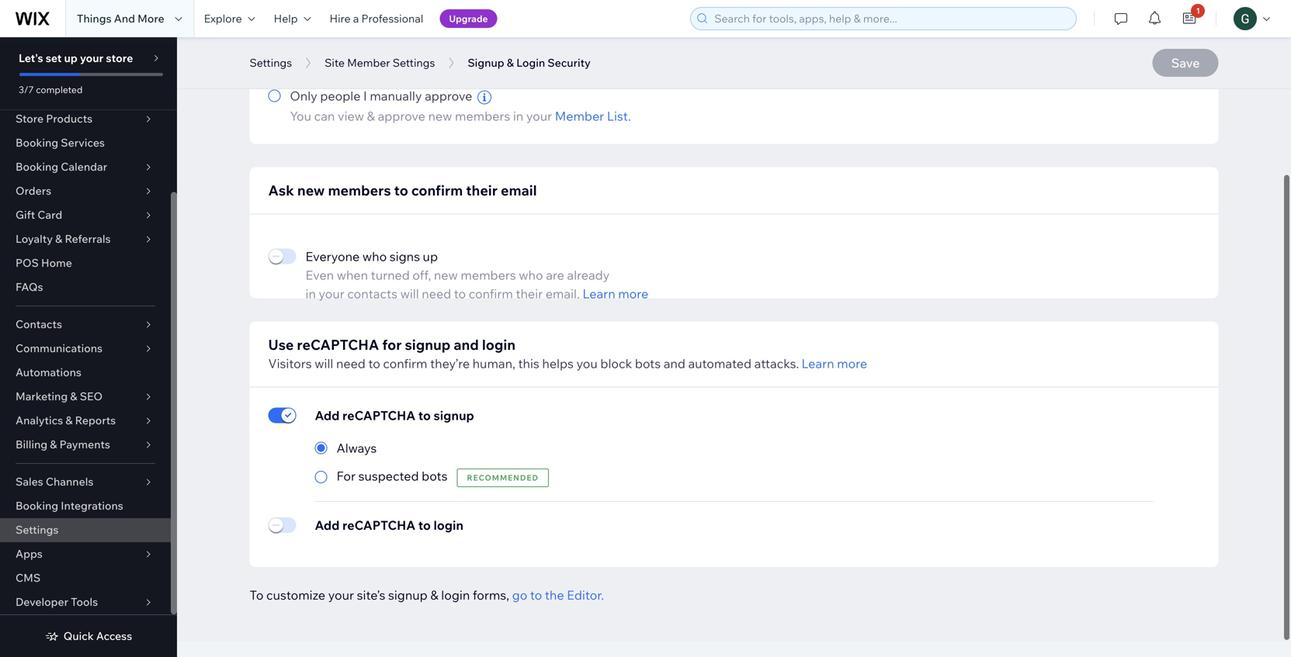 Task type: vqa. For each thing, say whether or not it's contained in the screenshot.
Learn more LINK related to Everyone who signs up
yes



Task type: describe. For each thing, give the bounding box(es) containing it.
3/7
[[19, 84, 34, 96]]

learn more link for everyone who signs up
[[583, 285, 649, 303]]

will inside even when turned off, new members who are already in your contacts will need to confirm their email.
[[400, 286, 419, 302]]

1 vertical spatial signs
[[390, 249, 420, 265]]

let's set up your store
[[19, 51, 133, 65]]

pos home link
[[0, 252, 171, 276]]

your inside option group
[[526, 108, 552, 124]]

turned
[[371, 268, 410, 283]]

for
[[337, 469, 356, 484]]

add for add recaptcha to login
[[315, 518, 340, 534]]

0 vertical spatial confirm
[[412, 182, 463, 199]]

signup
[[468, 56, 505, 70]]

store products button
[[0, 107, 171, 131]]

developer tools button
[[0, 591, 171, 615]]

professional
[[362, 12, 424, 25]]

marketing & seo button
[[0, 385, 171, 409]]

need inside use recaptcha for signup and login visitors will need to confirm they're human, this helps you block bots and automated attacks. learn more
[[336, 356, 366, 372]]

apps button
[[0, 543, 171, 567]]

hire
[[330, 12, 351, 25]]

i
[[364, 88, 367, 104]]

home
[[41, 256, 72, 270]]

you can view & approve new members in your member list.
[[290, 108, 631, 124]]

Search for tools, apps, help & more... field
[[710, 8, 1072, 30]]

use recaptcha for signup and login visitors will need to confirm they're human, this helps you block bots and automated attacks. learn more
[[268, 336, 868, 372]]

pos
[[16, 256, 39, 270]]

payments
[[60, 438, 110, 452]]

booking calendar button
[[0, 155, 171, 179]]

site
[[325, 56, 345, 70]]

developer tools
[[16, 596, 98, 609]]

bots inside use recaptcha for signup and login visitors will need to confirm they're human, this helps you block bots and automated attacks. learn more
[[635, 356, 661, 372]]

site's
[[357, 588, 386, 604]]

up inside option group
[[407, 60, 423, 76]]

3/7 completed
[[19, 84, 83, 96]]

0 vertical spatial their
[[466, 182, 498, 199]]

for suspected bots
[[337, 469, 448, 484]]

booking integrations link
[[0, 495, 171, 519]]

block
[[601, 356, 632, 372]]

billing & payments
[[16, 438, 110, 452]]

marketing
[[16, 390, 68, 404]]

referrals
[[65, 232, 111, 246]]

more
[[138, 12, 164, 25]]

booking services link
[[0, 131, 171, 155]]

store products
[[16, 112, 93, 125]]

confirm inside use recaptcha for signup and login visitors will need to confirm they're human, this helps you block bots and automated attacks. learn more
[[383, 356, 428, 372]]

recommended
[[467, 473, 539, 483]]

bots inside option group
[[422, 469, 448, 484]]

your left site's
[[328, 588, 354, 604]]

2 vertical spatial login
[[441, 588, 470, 604]]

your inside sidebar element
[[80, 51, 104, 65]]

human,
[[473, 356, 516, 372]]

faqs
[[16, 280, 43, 294]]

signup & login security
[[468, 56, 591, 70]]

billing & payments button
[[0, 433, 171, 457]]

approve for manually
[[425, 88, 473, 104]]

automated
[[689, 356, 752, 372]]

for
[[382, 336, 402, 354]]

booking for booking services
[[16, 136, 58, 150]]

loyalty & referrals button
[[0, 228, 171, 252]]

suspected
[[359, 469, 419, 484]]

use
[[268, 336, 294, 354]]

& left forms,
[[431, 588, 439, 604]]

sidebar element
[[0, 22, 177, 658]]

always
[[337, 441, 377, 456]]

a
[[353, 12, 359, 25]]

1 vertical spatial everyone who signs up
[[306, 249, 438, 265]]

gift card button
[[0, 203, 171, 228]]

email.
[[546, 286, 580, 302]]

things and more
[[77, 12, 164, 25]]

option group containing always
[[315, 439, 549, 488]]

login inside use recaptcha for signup and login visitors will need to confirm they're human, this helps you block bots and automated attacks. learn more
[[482, 336, 516, 354]]

seo
[[80, 390, 103, 404]]

let's
[[19, 51, 43, 65]]

sales channels
[[16, 475, 93, 489]]

faqs link
[[0, 276, 171, 300]]

new inside option group
[[428, 108, 452, 124]]

you
[[290, 108, 312, 124]]

recaptcha for add recaptcha to signup
[[343, 408, 416, 424]]

who inside option group
[[347, 60, 371, 76]]

list.
[[607, 108, 631, 124]]

loyalty
[[16, 232, 53, 246]]

sales
[[16, 475, 43, 489]]

& for reports
[[65, 414, 73, 428]]

signup for for
[[405, 336, 451, 354]]

you
[[577, 356, 598, 372]]

when
[[337, 268, 368, 283]]

2 horizontal spatial settings
[[393, 56, 435, 70]]

their inside even when turned off, new members who are already in your contacts will need to confirm their email.
[[516, 286, 543, 302]]

signup & login security button
[[460, 51, 599, 75]]

& for referrals
[[55, 232, 62, 246]]

site member settings
[[325, 56, 435, 70]]

1 vertical spatial everyone
[[306, 249, 360, 265]]

store
[[16, 112, 44, 125]]

attacks.
[[755, 356, 799, 372]]

members inside option group
[[455, 108, 511, 124]]

view
[[338, 108, 364, 124]]

learn inside use recaptcha for signup and login visitors will need to confirm they're human, this helps you block bots and automated attacks. learn more
[[802, 356, 835, 372]]

only people i manually approve
[[290, 88, 475, 104]]

member list. button
[[555, 107, 631, 125]]

gift
[[16, 208, 35, 222]]

learn more
[[583, 286, 649, 302]]

booking integrations
[[16, 499, 123, 513]]

are
[[546, 268, 565, 283]]

login
[[517, 56, 545, 70]]

they're
[[430, 356, 470, 372]]

things
[[77, 12, 112, 25]]

1
[[1197, 6, 1201, 16]]



Task type: locate. For each thing, give the bounding box(es) containing it.
member left list.
[[555, 108, 604, 124]]

new right ask
[[297, 182, 325, 199]]

1 button
[[1173, 0, 1207, 37]]

add recaptcha to login
[[315, 518, 464, 534]]

0 vertical spatial members
[[455, 108, 511, 124]]

approve down manually
[[378, 108, 426, 124]]

billing
[[16, 438, 47, 452]]

booking down store
[[16, 136, 58, 150]]

& up billing & payments
[[65, 414, 73, 428]]

& for login
[[507, 56, 514, 70]]

2 vertical spatial confirm
[[383, 356, 428, 372]]

0 vertical spatial in
[[513, 108, 524, 124]]

settings up only
[[250, 56, 292, 70]]

1 vertical spatial member
[[555, 108, 604, 124]]

1 vertical spatial signup
[[434, 408, 474, 424]]

0 horizontal spatial member
[[347, 56, 390, 70]]

signup down they're
[[434, 408, 474, 424]]

booking
[[16, 136, 58, 150], [16, 160, 58, 174], [16, 499, 58, 513]]

their left email.
[[516, 286, 543, 302]]

0 vertical spatial add
[[315, 408, 340, 424]]

in down even
[[306, 286, 316, 302]]

who inside even when turned off, new members who are already in your contacts will need to confirm their email.
[[519, 268, 543, 283]]

approve up you can view & approve new members in your member list.
[[425, 88, 473, 104]]

go
[[512, 588, 528, 604]]

0 vertical spatial everyone who signs up
[[290, 60, 423, 76]]

more inside use recaptcha for signup and login visitors will need to confirm they're human, this helps you block bots and automated attacks. learn more
[[837, 356, 868, 372]]

recaptcha for use recaptcha for signup and login visitors will need to confirm they're human, this helps you block bots and automated attacks. learn more
[[297, 336, 379, 354]]

signup inside use recaptcha for signup and login visitors will need to confirm they're human, this helps you block bots and automated attacks. learn more
[[405, 336, 451, 354]]

integrations
[[61, 499, 123, 513]]

members inside even when turned off, new members who are already in your contacts will need to confirm their email.
[[461, 268, 516, 283]]

1 vertical spatial will
[[315, 356, 333, 372]]

sales channels button
[[0, 471, 171, 495]]

ask new members to confirm their email
[[268, 182, 537, 199]]

0 vertical spatial learn
[[583, 286, 616, 302]]

learn right 'attacks.'
[[802, 356, 835, 372]]

settings for the settings button
[[250, 56, 292, 70]]

booking calendar
[[16, 160, 107, 174]]

up
[[64, 51, 78, 65], [407, 60, 423, 76], [423, 249, 438, 265]]

recaptcha down suspected
[[343, 518, 416, 534]]

everyone who signs up up turned
[[306, 249, 438, 265]]

1 horizontal spatial more
[[837, 356, 868, 372]]

contacts
[[16, 318, 62, 331]]

1 horizontal spatial member
[[555, 108, 604, 124]]

option group containing everyone who signs up
[[268, 59, 1200, 125]]

will right visitors in the left of the page
[[315, 356, 333, 372]]

members right off,
[[461, 268, 516, 283]]

access
[[96, 630, 132, 644]]

& for seo
[[70, 390, 77, 404]]

who left are
[[519, 268, 543, 283]]

0 vertical spatial need
[[422, 286, 451, 302]]

1 add from the top
[[315, 408, 340, 424]]

quick access
[[64, 630, 132, 644]]

0 horizontal spatial and
[[454, 336, 479, 354]]

1 vertical spatial and
[[664, 356, 686, 372]]

booking for booking integrations
[[16, 499, 58, 513]]

settings link
[[0, 519, 171, 543]]

signs up manually
[[374, 60, 405, 76]]

and left automated
[[664, 356, 686, 372]]

0 horizontal spatial their
[[466, 182, 498, 199]]

1 vertical spatial learn more link
[[802, 355, 868, 373]]

bots right "block"
[[635, 356, 661, 372]]

1 horizontal spatial need
[[422, 286, 451, 302]]

0 vertical spatial booking
[[16, 136, 58, 150]]

your left member list. button
[[526, 108, 552, 124]]

everyone
[[290, 60, 344, 76], [306, 249, 360, 265]]

who up turned
[[363, 249, 387, 265]]

loyalty & referrals
[[16, 232, 111, 246]]

analytics & reports
[[16, 414, 116, 428]]

0 vertical spatial recaptcha
[[297, 336, 379, 354]]

2 vertical spatial who
[[519, 268, 543, 283]]

gift card
[[16, 208, 62, 222]]

analytics & reports button
[[0, 409, 171, 433]]

0 vertical spatial signs
[[374, 60, 405, 76]]

already
[[567, 268, 610, 283]]

off,
[[413, 268, 431, 283]]

booking for booking calendar
[[16, 160, 58, 174]]

new down only people i manually approve
[[428, 108, 452, 124]]

3 booking from the top
[[16, 499, 58, 513]]

visitors
[[268, 356, 312, 372]]

0 horizontal spatial more
[[618, 286, 649, 302]]

1 horizontal spatial learn
[[802, 356, 835, 372]]

0 vertical spatial more
[[618, 286, 649, 302]]

& inside option group
[[367, 108, 375, 124]]

to
[[250, 588, 264, 604]]

up up off,
[[423, 249, 438, 265]]

automations
[[16, 366, 81, 379]]

confirm inside even when turned off, new members who are already in your contacts will need to confirm their email.
[[469, 286, 513, 302]]

services
[[61, 136, 105, 150]]

& right "view"
[[367, 108, 375, 124]]

& left the seo
[[70, 390, 77, 404]]

booking services
[[16, 136, 105, 150]]

need inside even when turned off, new members who are already in your contacts will need to confirm their email.
[[422, 286, 451, 302]]

0 vertical spatial who
[[347, 60, 371, 76]]

to customize your site's signup & login forms, go to the editor.
[[250, 588, 604, 604]]

in down "signup & login security" 'button'
[[513, 108, 524, 124]]

1 horizontal spatial and
[[664, 356, 686, 372]]

1 vertical spatial members
[[328, 182, 391, 199]]

1 vertical spatial bots
[[422, 469, 448, 484]]

forms,
[[473, 588, 510, 604]]

editor.
[[567, 588, 604, 604]]

1 vertical spatial recaptcha
[[343, 408, 416, 424]]

who right site
[[347, 60, 371, 76]]

contacts button
[[0, 313, 171, 337]]

settings up manually
[[393, 56, 435, 70]]

more right email.
[[618, 286, 649, 302]]

&
[[507, 56, 514, 70], [367, 108, 375, 124], [55, 232, 62, 246], [70, 390, 77, 404], [65, 414, 73, 428], [50, 438, 57, 452], [431, 588, 439, 604]]

login up human,
[[482, 336, 516, 354]]

booking inside dropdown button
[[16, 160, 58, 174]]

need down off,
[[422, 286, 451, 302]]

developer
[[16, 596, 68, 609]]

recaptcha inside use recaptcha for signup and login visitors will need to confirm they're human, this helps you block bots and automated attacks. learn more
[[297, 336, 379, 354]]

booking up orders
[[16, 160, 58, 174]]

recaptcha
[[297, 336, 379, 354], [343, 408, 416, 424], [343, 518, 416, 534]]

member up "i"
[[347, 56, 390, 70]]

marketing & seo
[[16, 390, 103, 404]]

orders button
[[0, 179, 171, 203]]

the
[[545, 588, 564, 604]]

contacts
[[348, 286, 398, 302]]

1 vertical spatial need
[[336, 356, 366, 372]]

add for add recaptcha to signup
[[315, 408, 340, 424]]

1 vertical spatial add
[[315, 518, 340, 534]]

up up manually
[[407, 60, 423, 76]]

everyone up even
[[306, 249, 360, 265]]

recaptcha up visitors in the left of the page
[[297, 336, 379, 354]]

learn
[[583, 286, 616, 302], [802, 356, 835, 372]]

recaptcha up always
[[343, 408, 416, 424]]

cms link
[[0, 567, 171, 591]]

will down off,
[[400, 286, 419, 302]]

add up always
[[315, 408, 340, 424]]

0 vertical spatial everyone
[[290, 60, 344, 76]]

need
[[422, 286, 451, 302], [336, 356, 366, 372]]

1 horizontal spatial learn more link
[[802, 355, 868, 373]]

can
[[314, 108, 335, 124]]

reports
[[75, 414, 116, 428]]

1 vertical spatial login
[[434, 518, 464, 534]]

need right visitors in the left of the page
[[336, 356, 366, 372]]

1 vertical spatial their
[[516, 286, 543, 302]]

& inside billing & payments dropdown button
[[50, 438, 57, 452]]

everyone who signs up up "i"
[[290, 60, 423, 76]]

settings inside sidebar element
[[16, 524, 59, 537]]

add recaptcha to signup
[[315, 408, 474, 424]]

signup right site's
[[388, 588, 428, 604]]

2 vertical spatial booking
[[16, 499, 58, 513]]

0 vertical spatial member
[[347, 56, 390, 70]]

this
[[518, 356, 540, 372]]

2 vertical spatial recaptcha
[[343, 518, 416, 534]]

& inside analytics & reports dropdown button
[[65, 414, 73, 428]]

to inside use recaptcha for signup and login visitors will need to confirm they're human, this helps you block bots and automated attacks. learn more
[[369, 356, 380, 372]]

site member settings button
[[317, 51, 443, 75]]

0 horizontal spatial settings
[[16, 524, 59, 537]]

store
[[106, 51, 133, 65]]

more right 'attacks.'
[[837, 356, 868, 372]]

your down even
[[319, 286, 345, 302]]

1 vertical spatial option group
[[315, 439, 549, 488]]

& right billing
[[50, 438, 57, 452]]

in inside even when turned off, new members who are already in your contacts will need to confirm their email.
[[306, 286, 316, 302]]

& inside marketing & seo dropdown button
[[70, 390, 77, 404]]

& for payments
[[50, 438, 57, 452]]

members down signup
[[455, 108, 511, 124]]

explore
[[204, 12, 242, 25]]

1 vertical spatial new
[[297, 182, 325, 199]]

add down for
[[315, 518, 340, 534]]

0 vertical spatial bots
[[635, 356, 661, 372]]

recaptcha for add recaptcha to login
[[343, 518, 416, 534]]

2 add from the top
[[315, 518, 340, 534]]

login
[[482, 336, 516, 354], [434, 518, 464, 534], [441, 588, 470, 604]]

learn more link down already
[[583, 285, 649, 303]]

member inside button
[[347, 56, 390, 70]]

& inside "signup & login security" 'button'
[[507, 56, 514, 70]]

0 horizontal spatial bots
[[422, 469, 448, 484]]

up inside sidebar element
[[64, 51, 78, 65]]

approve for &
[[378, 108, 426, 124]]

1 booking from the top
[[16, 136, 58, 150]]

even when turned off, new members who are already in your contacts will need to confirm their email.
[[306, 268, 610, 302]]

0 vertical spatial learn more link
[[583, 285, 649, 303]]

signup up they're
[[405, 336, 451, 354]]

login left forms,
[[441, 588, 470, 604]]

& up home
[[55, 232, 62, 246]]

will
[[400, 286, 419, 302], [315, 356, 333, 372]]

2 booking from the top
[[16, 160, 58, 174]]

card
[[38, 208, 62, 222]]

0 vertical spatial option group
[[268, 59, 1200, 125]]

more
[[618, 286, 649, 302], [837, 356, 868, 372]]

0 horizontal spatial learn
[[583, 286, 616, 302]]

2 vertical spatial signup
[[388, 588, 428, 604]]

will inside use recaptcha for signup and login visitors will need to confirm they're human, this helps you block bots and automated attacks. learn more
[[315, 356, 333, 372]]

1 vertical spatial in
[[306, 286, 316, 302]]

0 horizontal spatial learn more link
[[583, 285, 649, 303]]

learn more link for use recaptcha for signup and login
[[802, 355, 868, 373]]

settings up apps
[[16, 524, 59, 537]]

1 vertical spatial booking
[[16, 160, 58, 174]]

members down "view"
[[328, 182, 391, 199]]

communications
[[16, 342, 103, 355]]

email
[[501, 182, 537, 199]]

1 horizontal spatial their
[[516, 286, 543, 302]]

0 vertical spatial signup
[[405, 336, 451, 354]]

helps
[[542, 356, 574, 372]]

0 horizontal spatial will
[[315, 356, 333, 372]]

0 horizontal spatial in
[[306, 286, 316, 302]]

signs
[[374, 60, 405, 76], [390, 249, 420, 265]]

signs inside option group
[[374, 60, 405, 76]]

who
[[347, 60, 371, 76], [363, 249, 387, 265], [519, 268, 543, 283]]

login up the to customize your site's signup & login forms, go to the editor.
[[434, 518, 464, 534]]

in
[[513, 108, 524, 124], [306, 286, 316, 302]]

2 vertical spatial members
[[461, 268, 516, 283]]

analytics
[[16, 414, 63, 428]]

and up they're
[[454, 336, 479, 354]]

cms
[[16, 572, 41, 585]]

everyone who signs up inside option group
[[290, 60, 423, 76]]

new inside even when turned off, new members who are already in your contacts will need to confirm their email.
[[434, 268, 458, 283]]

help
[[274, 12, 298, 25]]

orders
[[16, 184, 51, 198]]

settings for settings link
[[16, 524, 59, 537]]

bots right suspected
[[422, 469, 448, 484]]

calendar
[[61, 160, 107, 174]]

bots
[[635, 356, 661, 372], [422, 469, 448, 484]]

your left store
[[80, 51, 104, 65]]

to inside even when turned off, new members who are already in your contacts will need to confirm their email.
[[454, 286, 466, 302]]

upgrade
[[449, 13, 488, 24]]

quick access button
[[45, 630, 132, 644]]

1 vertical spatial approve
[[378, 108, 426, 124]]

1 horizontal spatial bots
[[635, 356, 661, 372]]

everyone inside option group
[[290, 60, 344, 76]]

learn more link right 'attacks.'
[[802, 355, 868, 373]]

& inside loyalty & referrals dropdown button
[[55, 232, 62, 246]]

option group
[[268, 59, 1200, 125], [315, 439, 549, 488]]

0 vertical spatial approve
[[425, 88, 473, 104]]

your inside even when turned off, new members who are already in your contacts will need to confirm their email.
[[319, 286, 345, 302]]

2 vertical spatial new
[[434, 268, 458, 283]]

1 horizontal spatial settings
[[250, 56, 292, 70]]

1 horizontal spatial will
[[400, 286, 419, 302]]

signs up turned
[[390, 249, 420, 265]]

1 vertical spatial who
[[363, 249, 387, 265]]

booking down sales
[[16, 499, 58, 513]]

0 horizontal spatial need
[[336, 356, 366, 372]]

0 vertical spatial and
[[454, 336, 479, 354]]

everyone up only
[[290, 60, 344, 76]]

1 horizontal spatial in
[[513, 108, 524, 124]]

& left login at left top
[[507, 56, 514, 70]]

their left the email
[[466, 182, 498, 199]]

0 vertical spatial will
[[400, 286, 419, 302]]

signup for to
[[434, 408, 474, 424]]

1 vertical spatial confirm
[[469, 286, 513, 302]]

0 vertical spatial new
[[428, 108, 452, 124]]

0 vertical spatial login
[[482, 336, 516, 354]]

new right off,
[[434, 268, 458, 283]]

1 vertical spatial more
[[837, 356, 868, 372]]

even
[[306, 268, 334, 283]]

learn down already
[[583, 286, 616, 302]]

up right set
[[64, 51, 78, 65]]

pos home
[[16, 256, 72, 270]]

1 vertical spatial learn
[[802, 356, 835, 372]]



